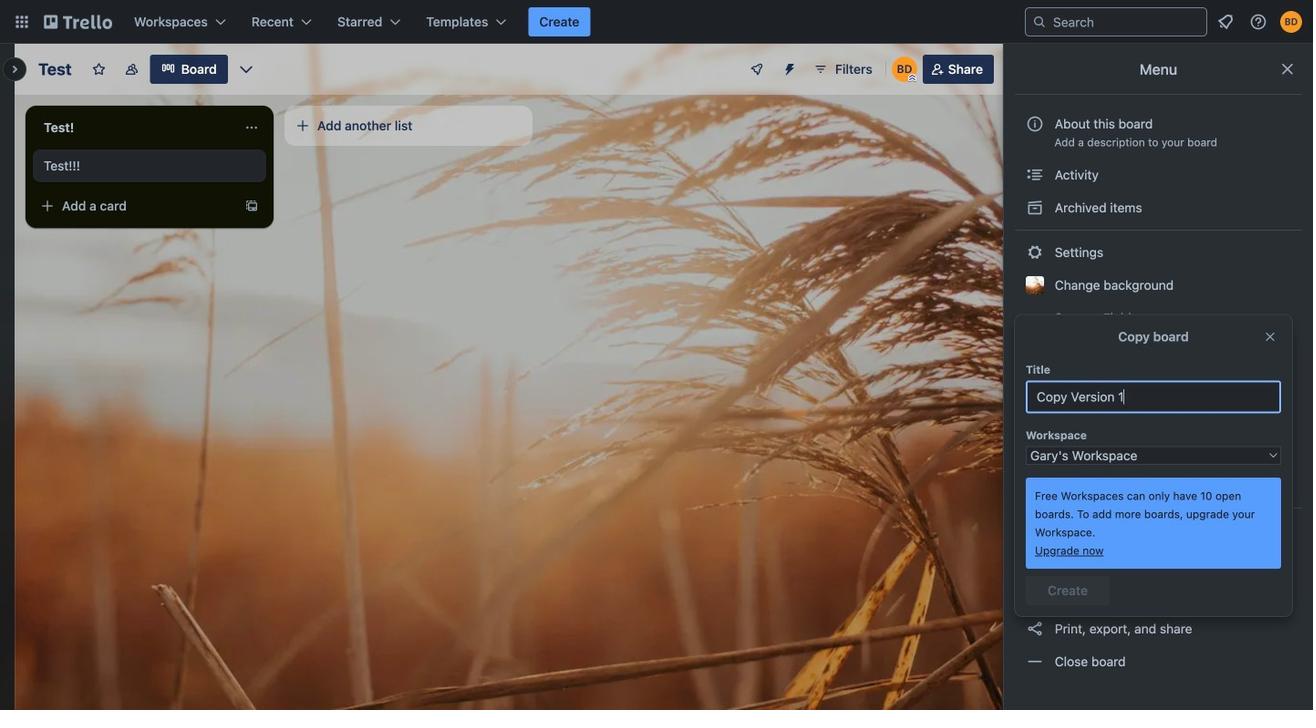 Task type: vqa. For each thing, say whether or not it's contained in the screenshot.
the Cancel list editing image
no



Task type: describe. For each thing, give the bounding box(es) containing it.
8 sm image from the top
[[1026, 653, 1044, 671]]

primary element
[[0, 0, 1313, 44]]

Board name text field
[[29, 55, 81, 84]]

automation image
[[775, 55, 801, 80]]

4 sm image from the top
[[1026, 440, 1044, 459]]

customize views image
[[237, 60, 255, 78]]

2 sm image from the top
[[1026, 408, 1044, 426]]

search image
[[1032, 15, 1047, 29]]

this member is an admin of this board. image
[[908, 74, 916, 82]]

6 sm image from the top
[[1026, 554, 1044, 573]]

back to home image
[[44, 7, 112, 36]]

Like "Calvinball Meetup Schedule"… text field
[[1026, 381, 1281, 414]]



Task type: locate. For each thing, give the bounding box(es) containing it.
power ups image
[[750, 62, 764, 77]]

1 sm image from the top
[[1026, 166, 1044, 184]]

2 vertical spatial sm image
[[1026, 473, 1044, 492]]

1 sm image from the top
[[1026, 199, 1044, 217]]

workspace visible image
[[125, 62, 139, 77]]

open information menu image
[[1249, 13, 1268, 31]]

3 sm image from the top
[[1026, 473, 1044, 492]]

sm image
[[1026, 199, 1044, 217], [1026, 243, 1044, 262], [1026, 375, 1044, 393], [1026, 440, 1044, 459], [1026, 522, 1044, 540], [1026, 554, 1044, 573], [1026, 620, 1044, 638], [1026, 653, 1044, 671]]

sm image
[[1026, 166, 1044, 184], [1026, 408, 1044, 426], [1026, 473, 1044, 492]]

None text field
[[33, 113, 237, 142]]

None submit
[[1026, 576, 1110, 606]]

barb dwyer (barbdwyer3) image
[[1280, 11, 1302, 33]]

1 vertical spatial sm image
[[1026, 408, 1044, 426]]

create from template… image
[[244, 199, 259, 213]]

barb dwyer (barbdwyer3) image
[[892, 57, 917, 82]]

5 sm image from the top
[[1026, 522, 1044, 540]]

Search field
[[1047, 9, 1206, 35]]

star or unstar board image
[[92, 62, 106, 77]]

7 sm image from the top
[[1026, 620, 1044, 638]]

0 notifications image
[[1215, 11, 1237, 33]]

0 vertical spatial sm image
[[1026, 166, 1044, 184]]

3 sm image from the top
[[1026, 375, 1044, 393]]

2 sm image from the top
[[1026, 243, 1044, 262]]



